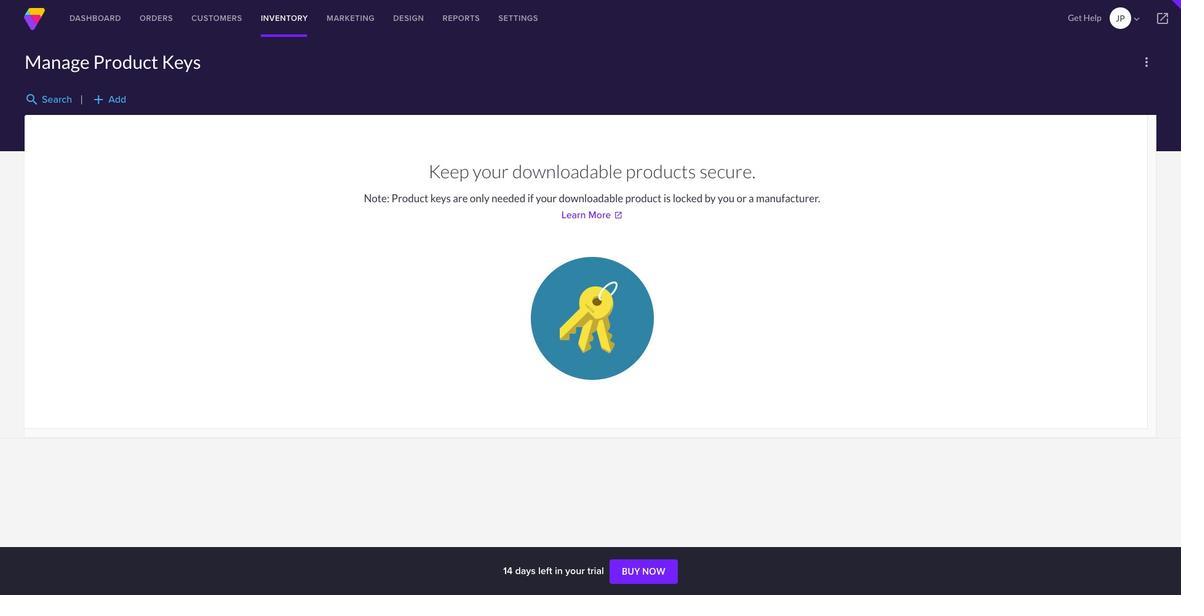 Task type: locate. For each thing, give the bounding box(es) containing it.
orders
[[140, 12, 173, 24]]

downloadable inside note: product keys are only needed if your downloadable product is locked by you or a manufacturer. learn more
[[559, 192, 624, 205]]

your up only
[[473, 160, 509, 182]]

add add
[[91, 92, 126, 107]]

14 days left in your trial
[[503, 564, 607, 578]]

customers
[[192, 12, 242, 24]]

design
[[393, 12, 424, 24]]

product left the keys
[[392, 192, 429, 205]]

add
[[91, 92, 106, 107]]

inventory
[[261, 12, 308, 24]]

keep
[[429, 160, 469, 182]]

your right in
[[566, 564, 585, 578]]

1 vertical spatial your
[[536, 192, 557, 205]]

more_vert button
[[1137, 52, 1157, 72]]

0 horizontal spatial your
[[473, 160, 509, 182]]

1 horizontal spatial your
[[536, 192, 557, 205]]

product
[[93, 50, 158, 73], [392, 192, 429, 205]]

search search
[[25, 92, 72, 107]]

by
[[705, 192, 716, 205]]

0 vertical spatial product
[[93, 50, 158, 73]]

products
[[626, 160, 696, 182]]

0 vertical spatial downloadable
[[513, 160, 623, 182]]

product for manage
[[93, 50, 158, 73]]

2 vertical spatial your
[[566, 564, 585, 578]]

0 horizontal spatial product
[[93, 50, 158, 73]]

your inside note: product keys are only needed if your downloadable product is locked by you or a manufacturer. learn more
[[536, 192, 557, 205]]

1 horizontal spatial product
[[392, 192, 429, 205]]


[[1156, 11, 1171, 26]]

trial
[[588, 564, 604, 578]]

dashboard
[[70, 12, 121, 24]]

your
[[473, 160, 509, 182], [536, 192, 557, 205], [566, 564, 585, 578]]

in
[[555, 564, 563, 578]]

now
[[643, 567, 666, 577]]

 link
[[1145, 0, 1182, 37]]

oops! you don't have any product keys yet. image
[[531, 257, 654, 380]]

product inside note: product keys are only needed if your downloadable product is locked by you or a manufacturer. learn more
[[392, 192, 429, 205]]

your right if
[[536, 192, 557, 205]]

locked
[[673, 192, 703, 205]]

note: product keys are only needed if your downloadable product is locked by you or a manufacturer. learn more
[[364, 192, 821, 222]]

downloadable up note: product keys are only needed if your downloadable product is locked by you or a manufacturer. learn more
[[513, 160, 623, 182]]

downloadable
[[513, 160, 623, 182], [559, 192, 624, 205]]

get help
[[1068, 12, 1102, 23]]

1 vertical spatial product
[[392, 192, 429, 205]]

product for note:
[[392, 192, 429, 205]]

more
[[589, 208, 611, 222]]

product up "add"
[[93, 50, 158, 73]]

0 vertical spatial your
[[473, 160, 509, 182]]

1 vertical spatial downloadable
[[559, 192, 624, 205]]

search
[[42, 93, 72, 107]]

keys
[[431, 192, 451, 205]]

downloadable up "learn more" link
[[559, 192, 624, 205]]

buy
[[622, 567, 641, 577]]



Task type: vqa. For each thing, say whether or not it's contained in the screenshot.
low to the top
no



Task type: describe. For each thing, give the bounding box(es) containing it.
if
[[528, 192, 534, 205]]

left
[[538, 564, 553, 578]]

keys
[[162, 50, 201, 73]]

settings
[[499, 12, 539, 24]]

learn more link
[[562, 208, 623, 222]]

2 horizontal spatial your
[[566, 564, 585, 578]]

marketing
[[327, 12, 375, 24]]

manage
[[25, 50, 90, 73]]

dashboard link
[[60, 0, 130, 37]]

search
[[25, 92, 39, 107]]

help
[[1084, 12, 1102, 23]]


[[1132, 14, 1143, 25]]

more_vert
[[1140, 55, 1155, 70]]

manage product keys
[[25, 50, 201, 73]]

are
[[453, 192, 468, 205]]

buy now link
[[610, 560, 678, 585]]

add
[[108, 93, 126, 107]]

14
[[503, 564, 513, 578]]

buy now
[[622, 567, 666, 577]]

you
[[718, 192, 735, 205]]

learn
[[562, 208, 586, 222]]

|
[[80, 93, 83, 105]]

manufacturer.
[[756, 192, 821, 205]]

only
[[470, 192, 490, 205]]

product
[[626, 192, 662, 205]]

days
[[515, 564, 536, 578]]

keep your downloadable products secure.
[[429, 160, 756, 182]]

or
[[737, 192, 747, 205]]

get
[[1068, 12, 1082, 23]]

a
[[749, 192, 754, 205]]

is
[[664, 192, 671, 205]]

reports
[[443, 12, 480, 24]]

jp
[[1116, 13, 1125, 23]]

note:
[[364, 192, 390, 205]]

secure.
[[700, 160, 756, 182]]

needed
[[492, 192, 526, 205]]



